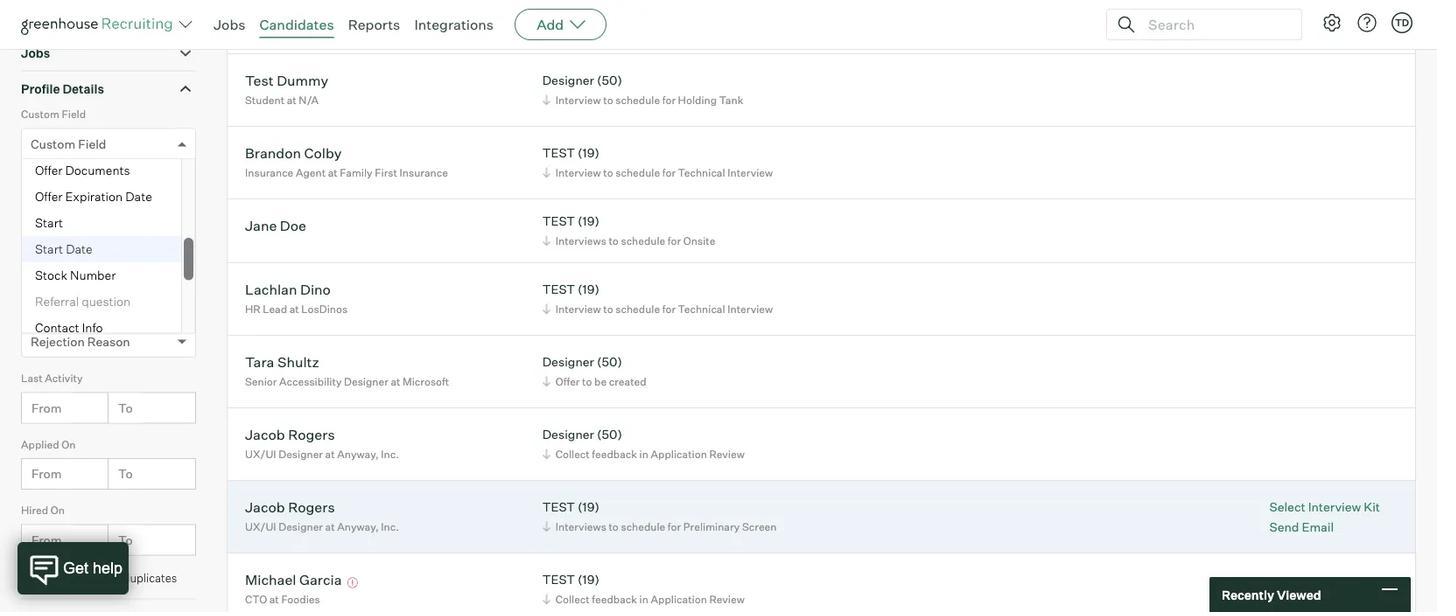 Task type: describe. For each thing, give the bounding box(es) containing it.
greenhouse recruiting image
[[21, 14, 179, 35]]

first
[[375, 166, 398, 179]]

ux/ui for test (19)
[[245, 521, 276, 534]]

interview for lachlan dino
[[556, 303, 601, 316]]

michael garcia link
[[245, 572, 342, 592]]

review for test (19)
[[710, 21, 745, 34]]

foodies
[[281, 593, 320, 607]]

losdinos
[[302, 303, 348, 316]]

anyway, for test (19)
[[337, 521, 379, 534]]

0 vertical spatial custom
[[21, 108, 59, 121]]

garcia
[[299, 572, 342, 589]]

1 vertical spatial custom
[[31, 136, 75, 152]]

designer (50) collect feedback in application review
[[543, 427, 745, 461]]

to for last activity
[[118, 401, 133, 416]]

brandon colby insurance agent at family first insurance
[[245, 144, 448, 179]]

1 vertical spatial status
[[31, 269, 68, 284]]

patricia garcia has been in application review for more than 5 days image
[[344, 6, 360, 16]]

reports link
[[348, 16, 401, 33]]

td button
[[1392, 12, 1413, 33]]

candidates
[[260, 16, 334, 33]]

referral question
[[35, 295, 131, 310]]

feedback for designer (50)
[[592, 448, 637, 461]]

type
[[92, 10, 122, 26]]

jacob rogers ux/ui designer at anyway, inc. for designer (50)
[[245, 426, 399, 461]]

test inside the test (19) interviews to schedule for onsite
[[543, 214, 575, 229]]

shultz
[[277, 353, 319, 371]]

at inside tara shultz senior accessibility designer at microsoft
[[391, 375, 401, 389]]

offer documents
[[35, 163, 130, 179]]

application inside designer (50) collect feedback in application review
[[651, 448, 707, 461]]

1 test (19) collect feedback in application review from the top
[[543, 0, 745, 34]]

lachlan dino hr lead at losdinos
[[245, 281, 348, 316]]

potential
[[74, 572, 121, 586]]

documents
[[65, 163, 130, 179]]

3 in from the top
[[640, 593, 649, 607]]

agent
[[296, 166, 326, 179]]

activity
[[45, 372, 83, 385]]

3 collect feedback in application review link from the top
[[540, 592, 749, 608]]

custom field element
[[21, 1, 196, 526]]

interviews to schedule for onsite link
[[540, 233, 720, 249]]

2 (19) from the top
[[578, 146, 600, 161]]

offer expiration date
[[35, 190, 152, 205]]

from for hired
[[32, 533, 62, 548]]

collect feedback in application review link for (50)
[[540, 446, 749, 463]]

show
[[43, 572, 72, 586]]

stock number
[[35, 269, 116, 284]]

to for test dummy
[[604, 93, 614, 107]]

marketwise
[[303, 21, 362, 34]]

candidates link
[[260, 16, 334, 33]]

details
[[63, 81, 104, 96]]

schedule inside test (19) interviews to schedule for preliminary screen
[[621, 521, 666, 534]]

in for designer (50)
[[640, 448, 649, 461]]

for inside test (19) interviews to schedule for preliminary screen
[[668, 521, 681, 534]]

profile details
[[21, 81, 104, 96]]

microsoft
[[403, 375, 449, 389]]

inc. for designer (50)
[[381, 448, 399, 461]]

integrations link
[[415, 16, 494, 33]]

interviews to schedule for preliminary screen link
[[540, 519, 781, 536]]

at inside brandon colby insurance agent at family first insurance
[[328, 166, 338, 179]]

1 insurance from the left
[[245, 166, 294, 179]]

show potential duplicates
[[43, 572, 177, 586]]

tara
[[245, 353, 274, 371]]

interview to schedule for holding tank link
[[540, 92, 748, 108]]

profile
[[21, 81, 60, 96]]

(19) inside test (19) interviews to schedule for preliminary screen
[[578, 500, 600, 515]]

brandon
[[245, 144, 301, 162]]

tank
[[720, 93, 744, 107]]

1 vertical spatial tag
[[92, 202, 114, 218]]

interview to schedule for technical interview link for dino
[[540, 301, 778, 318]]

test (19) interviews to schedule for preliminary screen
[[543, 500, 777, 534]]

1 vertical spatial reason
[[87, 335, 130, 350]]

0 vertical spatial rejection reason
[[21, 306, 106, 319]]

1 horizontal spatial jobs
[[214, 16, 246, 33]]

td button
[[1389, 9, 1417, 37]]

jane doe
[[245, 217, 306, 234]]

start for start
[[35, 216, 63, 231]]

applied on
[[21, 438, 76, 452]]

at inside test dummy student at n/a
[[287, 93, 297, 107]]

6 test from the top
[[543, 573, 575, 588]]

Search text field
[[1144, 12, 1286, 37]]

hired
[[21, 505, 48, 518]]

1 vertical spatial field
[[78, 136, 106, 152]]

on for hired on
[[51, 505, 65, 518]]

3 review from the top
[[710, 593, 745, 607]]

number
[[70, 269, 116, 284]]

manager at marketwise
[[245, 21, 362, 34]]

start for start date
[[35, 242, 63, 258]]

2 test from the top
[[543, 146, 575, 161]]

status element
[[21, 238, 196, 304]]

cto at foodies
[[245, 593, 320, 607]]

0 vertical spatial tag
[[74, 174, 92, 187]]

family
[[340, 166, 373, 179]]

none field inside "custom field" 'element'
[[31, 129, 35, 159]]

from for last
[[32, 401, 62, 416]]

collect for test (19)
[[556, 21, 590, 34]]

dino
[[300, 281, 331, 298]]

onsite
[[684, 234, 716, 248]]

test (19) interview to schedule for technical interview for colby
[[543, 146, 773, 179]]

duplicates
[[123, 572, 177, 586]]

info
[[82, 321, 103, 336]]

1 vertical spatial date
[[66, 242, 93, 258]]

michael
[[245, 572, 296, 589]]

application up designer (50) interview to schedule for holding tank
[[651, 21, 707, 34]]

offer expiration date option
[[22, 184, 195, 211]]

1 vertical spatial candidate
[[31, 202, 90, 218]]

lachlan dino link
[[245, 281, 331, 301]]

lachlan
[[245, 281, 297, 298]]

add
[[537, 16, 564, 33]]

jacob rogers link for designer (50)
[[245, 426, 335, 446]]

doe
[[280, 217, 306, 234]]

integrations
[[415, 16, 494, 33]]

senior
[[245, 375, 277, 389]]

4 test from the top
[[543, 282, 575, 297]]

referral
[[35, 295, 79, 310]]

holding
[[678, 93, 717, 107]]

created
[[609, 375, 647, 389]]

configure image
[[1322, 12, 1343, 33]]

designer (50) offer to be created
[[543, 355, 647, 389]]

inc. for test (19)
[[381, 521, 399, 534]]

hr
[[245, 303, 261, 316]]

to for applied on
[[118, 467, 133, 482]]

contact info
[[35, 321, 103, 336]]

anyway, for designer (50)
[[337, 448, 379, 461]]

schedule inside the test (19) interviews to schedule for onsite
[[621, 234, 666, 248]]

stock number option
[[22, 263, 195, 290]]

michael garcia
[[245, 572, 342, 589]]

in for test (19)
[[640, 21, 649, 34]]

offer documents option
[[22, 158, 195, 184]]

(50) for test dummy
[[597, 73, 623, 88]]

rogers for test (19)
[[288, 499, 335, 516]]

for inside the test (19) interviews to schedule for onsite
[[668, 234, 681, 248]]

applied
[[21, 438, 59, 452]]

contact
[[35, 321, 79, 336]]

6 (19) from the top
[[578, 573, 600, 588]]

0 vertical spatial field
[[62, 108, 86, 121]]

contact info option
[[22, 316, 195, 342]]

jane
[[245, 217, 277, 234]]

add button
[[515, 9, 607, 40]]

3 collect from the top
[[556, 593, 590, 607]]

test
[[245, 72, 274, 89]]



Task type: locate. For each thing, give the bounding box(es) containing it.
candidate up the offer expiration date
[[21, 174, 71, 187]]

0 vertical spatial reason
[[70, 306, 106, 319]]

tara shultz link
[[245, 353, 319, 374]]

start up stock
[[35, 242, 63, 258]]

2 inc. from the top
[[381, 521, 399, 534]]

1 vertical spatial to
[[118, 467, 133, 482]]

insurance
[[245, 166, 294, 179], [400, 166, 448, 179]]

1 vertical spatial rogers
[[288, 499, 335, 516]]

1 vertical spatial interview to schedule for technical interview link
[[540, 301, 778, 318]]

at left n/a on the top of the page
[[287, 93, 297, 107]]

at left microsoft at left bottom
[[391, 375, 401, 389]]

(19) inside the test (19) interviews to schedule for onsite
[[578, 214, 600, 229]]

4 (19) from the top
[[578, 282, 600, 297]]

lead
[[263, 303, 287, 316]]

2 rogers from the top
[[288, 499, 335, 516]]

tag
[[74, 174, 92, 187], [92, 202, 114, 218]]

1 rogers from the top
[[288, 426, 335, 444]]

2 vertical spatial offer
[[556, 375, 580, 389]]

in inside designer (50) collect feedback in application review
[[640, 448, 649, 461]]

0 vertical spatial start
[[35, 216, 63, 231]]

3 test from the top
[[543, 214, 575, 229]]

at right manager
[[291, 21, 301, 34]]

schedule left preliminary
[[621, 521, 666, 534]]

3 from from the top
[[32, 533, 62, 548]]

schedule left holding
[[616, 93, 660, 107]]

designer down add popup button
[[543, 73, 595, 88]]

custom field
[[21, 108, 86, 121], [31, 136, 106, 152]]

jobs up profile in the top of the page
[[21, 46, 50, 61]]

(50) for tara shultz
[[597, 355, 623, 370]]

2 vertical spatial review
[[710, 593, 745, 607]]

for for dummy
[[663, 93, 676, 107]]

1 ux/ui from the top
[[245, 448, 276, 461]]

interview inside designer (50) interview to schedule for holding tank
[[556, 93, 601, 107]]

stock
[[35, 269, 67, 284]]

dummy
[[277, 72, 329, 89]]

jobs
[[214, 16, 246, 33], [21, 46, 50, 61]]

(50) inside designer (50) offer to be created
[[597, 355, 623, 370]]

review up preliminary
[[710, 448, 745, 461]]

2 test (19) interview to schedule for technical interview from the top
[[543, 282, 773, 316]]

interview
[[556, 93, 601, 107], [556, 166, 601, 179], [728, 166, 773, 179], [556, 303, 601, 316], [728, 303, 773, 316]]

collect for designer (50)
[[556, 448, 590, 461]]

technical for brandon colby
[[678, 166, 726, 179]]

0 vertical spatial interview to schedule for technical interview link
[[540, 164, 778, 181]]

0 vertical spatial test (19) collect feedback in application review
[[543, 0, 745, 34]]

from for applied
[[32, 467, 62, 482]]

status
[[21, 240, 53, 253], [31, 269, 68, 284]]

2 vertical spatial feedback
[[592, 593, 637, 607]]

2 from from the top
[[32, 467, 62, 482]]

interviews
[[556, 234, 607, 248], [556, 521, 607, 534]]

list box containing offer documents
[[22, 1, 195, 526]]

jacob down senior
[[245, 426, 285, 444]]

to inside designer (50) offer to be created
[[582, 375, 592, 389]]

feedback down interviews to schedule for preliminary screen link
[[592, 593, 637, 607]]

jacob rogers link
[[245, 426, 335, 446], [245, 499, 335, 519]]

application up test (19) interviews to schedule for preliminary screen
[[651, 448, 707, 461]]

2 (50) from the top
[[597, 355, 623, 370]]

interview for test dummy
[[556, 93, 601, 107]]

1 inc. from the top
[[381, 448, 399, 461]]

1 vertical spatial jacob
[[245, 499, 285, 516]]

1 feedback from the top
[[592, 21, 637, 34]]

reason down question
[[87, 335, 130, 350]]

date up stock number
[[66, 242, 93, 258]]

last activity
[[21, 372, 83, 385]]

1 vertical spatial technical
[[678, 303, 726, 316]]

hired on
[[21, 505, 65, 518]]

3 (50) from the top
[[597, 427, 623, 443]]

1 vertical spatial in
[[640, 448, 649, 461]]

viewed
[[1278, 588, 1322, 603]]

test (19) interview to schedule for technical interview
[[543, 146, 773, 179], [543, 282, 773, 316]]

field down details
[[62, 108, 86, 121]]

2 ux/ui from the top
[[245, 521, 276, 534]]

brandon colby link
[[245, 144, 342, 164]]

screen
[[742, 521, 777, 534]]

1 vertical spatial review
[[710, 448, 745, 461]]

2 vertical spatial (50)
[[597, 427, 623, 443]]

test
[[543, 0, 575, 15], [543, 146, 575, 161], [543, 214, 575, 229], [543, 282, 575, 297], [543, 500, 575, 515], [543, 573, 575, 588]]

0 vertical spatial ux/ui
[[245, 448, 276, 461]]

anyway, down tara shultz senior accessibility designer at microsoft
[[337, 448, 379, 461]]

for
[[663, 93, 676, 107], [663, 166, 676, 179], [668, 234, 681, 248], [663, 303, 676, 316], [668, 521, 681, 534]]

Show potential duplicates checkbox
[[25, 572, 36, 583]]

2 vertical spatial in
[[640, 593, 649, 607]]

from down hired on
[[32, 533, 62, 548]]

5 test from the top
[[543, 500, 575, 515]]

jobs link
[[214, 16, 246, 33]]

review for designer (50)
[[710, 448, 745, 461]]

2 vertical spatial to
[[118, 533, 133, 548]]

0 vertical spatial anyway,
[[337, 448, 379, 461]]

(50) up be
[[597, 355, 623, 370]]

interview to schedule for technical interview link down interviews to schedule for onsite link
[[540, 301, 778, 318]]

in
[[640, 21, 649, 34], [640, 448, 649, 461], [640, 593, 649, 607]]

from
[[32, 401, 62, 416], [32, 467, 62, 482], [32, 533, 62, 548]]

offer left be
[[556, 375, 580, 389]]

designer up offer to be created 'link'
[[543, 355, 595, 370]]

0 vertical spatial in
[[640, 21, 649, 34]]

custom field down profile details
[[21, 108, 86, 121]]

jacob for test (19)
[[245, 499, 285, 516]]

2 feedback from the top
[[592, 448, 637, 461]]

1 vertical spatial offer
[[35, 190, 63, 205]]

1 vertical spatial anyway,
[[337, 521, 379, 534]]

0 vertical spatial test (19) interview to schedule for technical interview
[[543, 146, 773, 179]]

for inside designer (50) interview to schedule for holding tank
[[663, 93, 676, 107]]

for for dino
[[663, 303, 676, 316]]

1 vertical spatial collect
[[556, 448, 590, 461]]

at up garcia
[[325, 521, 335, 534]]

0 vertical spatial inc.
[[381, 448, 399, 461]]

for left preliminary
[[668, 521, 681, 534]]

application type
[[21, 10, 122, 26]]

0 vertical spatial candidate tag
[[21, 174, 92, 187]]

1 collect from the top
[[556, 21, 590, 34]]

interview to schedule for technical interview link up the test (19) interviews to schedule for onsite
[[540, 164, 778, 181]]

offer for offer expiration date
[[35, 190, 63, 205]]

(50) inside designer (50) interview to schedule for holding tank
[[597, 73, 623, 88]]

on
[[61, 438, 76, 452], [51, 505, 65, 518]]

0 vertical spatial collect
[[556, 21, 590, 34]]

at right lead
[[290, 303, 299, 316]]

1 vertical spatial custom field
[[31, 136, 106, 152]]

for down interviews to schedule for onsite link
[[663, 303, 676, 316]]

to inside test (19) interviews to schedule for preliminary screen
[[609, 521, 619, 534]]

designer inside designer (50) collect feedback in application review
[[543, 427, 595, 443]]

1 vertical spatial jacob rogers ux/ui designer at anyway, inc.
[[245, 499, 399, 534]]

2 collect from the top
[[556, 448, 590, 461]]

1 interviews from the top
[[556, 234, 607, 248]]

start up the start date
[[35, 216, 63, 231]]

0 vertical spatial jacob rogers ux/ui designer at anyway, inc.
[[245, 426, 399, 461]]

manager
[[245, 21, 289, 34]]

0 vertical spatial date
[[125, 190, 152, 205]]

feedback inside designer (50) collect feedback in application review
[[592, 448, 637, 461]]

jacob rogers ux/ui designer at anyway, inc. up garcia
[[245, 499, 399, 534]]

custom up offer documents
[[31, 136, 75, 152]]

jacob rogers ux/ui designer at anyway, inc. down accessibility
[[245, 426, 399, 461]]

anyway,
[[337, 448, 379, 461], [337, 521, 379, 534]]

to for brandon colby
[[604, 166, 614, 179]]

1 vertical spatial start
[[35, 242, 63, 258]]

for for colby
[[663, 166, 676, 179]]

jacob rogers ux/ui designer at anyway, inc. for test (19)
[[245, 499, 399, 534]]

0 vertical spatial candidate
[[21, 174, 71, 187]]

review inside designer (50) collect feedback in application review
[[710, 448, 745, 461]]

0 vertical spatial on
[[61, 438, 76, 452]]

designer (50) interview to schedule for holding tank
[[543, 73, 744, 107]]

offer
[[35, 163, 63, 179], [35, 190, 63, 205], [556, 375, 580, 389]]

1 anyway, from the top
[[337, 448, 379, 461]]

rejection up last activity
[[31, 335, 85, 350]]

ux/ui up michael
[[245, 521, 276, 534]]

0 horizontal spatial insurance
[[245, 166, 294, 179]]

technical down onsite
[[678, 303, 726, 316]]

for left onsite
[[668, 234, 681, 248]]

interviews inside the test (19) interviews to schedule for onsite
[[556, 234, 607, 248]]

(50) for jacob rogers
[[597, 427, 623, 443]]

jacob up michael
[[245, 499, 285, 516]]

review
[[710, 21, 745, 34], [710, 448, 745, 461], [710, 593, 745, 607]]

designer down offer to be created 'link'
[[543, 427, 595, 443]]

anyway, up michael garcia has been in application review for more than 5 days icon
[[337, 521, 379, 534]]

start date
[[35, 242, 93, 258]]

recently viewed
[[1222, 588, 1322, 603]]

n/a
[[299, 93, 319, 107]]

question
[[82, 295, 131, 310]]

designer down accessibility
[[279, 448, 323, 461]]

start date option
[[22, 237, 195, 263]]

2 interview to schedule for technical interview link from the top
[[540, 301, 778, 318]]

collect feedback in application review link up designer (50) interview to schedule for holding tank
[[540, 19, 749, 36]]

1 vertical spatial candidate tag
[[31, 202, 114, 218]]

0 vertical spatial technical
[[678, 166, 726, 179]]

technical for lachlan dino
[[678, 303, 726, 316]]

rogers down accessibility
[[288, 426, 335, 444]]

0 vertical spatial rogers
[[288, 426, 335, 444]]

to inside designer (50) interview to schedule for holding tank
[[604, 93, 614, 107]]

student
[[245, 93, 285, 107]]

from down last activity
[[32, 401, 62, 416]]

at right cto
[[269, 593, 279, 607]]

1 vertical spatial (50)
[[597, 355, 623, 370]]

in down interviews to schedule for preliminary screen link
[[640, 593, 649, 607]]

None field
[[31, 129, 35, 159]]

designer up "michael garcia"
[[279, 521, 323, 534]]

at down accessibility
[[325, 448, 335, 461]]

status up referral at the left
[[31, 269, 68, 284]]

1 jacob from the top
[[245, 426, 285, 444]]

technical up onsite
[[678, 166, 726, 179]]

in up designer (50) interview to schedule for holding tank
[[640, 21, 649, 34]]

jacob rogers link for test (19)
[[245, 499, 335, 519]]

feedback right the add
[[592, 21, 637, 34]]

(50)
[[597, 73, 623, 88], [597, 355, 623, 370], [597, 427, 623, 443]]

offer to be created link
[[540, 374, 651, 390]]

1 vertical spatial from
[[32, 467, 62, 482]]

technical
[[678, 166, 726, 179], [678, 303, 726, 316]]

designer inside tara shultz senior accessibility designer at microsoft
[[344, 375, 389, 389]]

2 jacob from the top
[[245, 499, 285, 516]]

offer for offer documents
[[35, 163, 63, 179]]

schedule
[[616, 93, 660, 107], [616, 166, 660, 179], [621, 234, 666, 248], [616, 303, 660, 316], [621, 521, 666, 534]]

ux/ui
[[245, 448, 276, 461], [245, 521, 276, 534]]

jacob rogers ux/ui designer at anyway, inc.
[[245, 426, 399, 461], [245, 499, 399, 534]]

3 to from the top
[[118, 533, 133, 548]]

0 vertical spatial rejection
[[21, 306, 67, 319]]

interview to schedule for technical interview link
[[540, 164, 778, 181], [540, 301, 778, 318]]

michael garcia has been in application review for more than 5 days image
[[345, 579, 361, 589]]

candidate tag element
[[21, 172, 196, 238]]

interviews for test (19) interviews to schedule for preliminary screen
[[556, 521, 607, 534]]

1 test (19) interview to schedule for technical interview from the top
[[543, 146, 773, 179]]

cto
[[245, 593, 267, 607]]

test (19) interview to schedule for technical interview down interview to schedule for holding tank link
[[543, 146, 773, 179]]

2 review from the top
[[710, 448, 745, 461]]

to for tara shultz
[[582, 375, 592, 389]]

2 vertical spatial collect
[[556, 593, 590, 607]]

rogers
[[288, 426, 335, 444], [288, 499, 335, 516]]

1 vertical spatial on
[[51, 505, 65, 518]]

2 test (19) collect feedback in application review from the top
[[543, 573, 745, 607]]

(50) inside designer (50) collect feedback in application review
[[597, 427, 623, 443]]

on for applied on
[[61, 438, 76, 452]]

schedule inside designer (50) interview to schedule for holding tank
[[616, 93, 660, 107]]

1 interview to schedule for technical interview link from the top
[[540, 164, 778, 181]]

jacob for designer (50)
[[245, 426, 285, 444]]

application down interviews to schedule for preliminary screen link
[[651, 593, 707, 607]]

1 technical from the top
[[678, 166, 726, 179]]

offer inside designer (50) offer to be created
[[556, 375, 580, 389]]

interview for brandon colby
[[556, 166, 601, 179]]

designer inside designer (50) offer to be created
[[543, 355, 595, 370]]

test (19) collect feedback in application review down interviews to schedule for preliminary screen link
[[543, 573, 745, 607]]

0 vertical spatial collect feedback in application review link
[[540, 19, 749, 36]]

rogers up garcia
[[288, 499, 335, 516]]

0 vertical spatial from
[[32, 401, 62, 416]]

2 insurance from the left
[[400, 166, 448, 179]]

schedule for colby
[[616, 166, 660, 179]]

insurance right first
[[400, 166, 448, 179]]

3 (19) from the top
[[578, 214, 600, 229]]

schedule for dino
[[616, 303, 660, 316]]

schedule for dummy
[[616, 93, 660, 107]]

2 jacob rogers link from the top
[[245, 499, 335, 519]]

candidate
[[21, 174, 71, 187], [31, 202, 90, 218]]

test (19) interview to schedule for technical interview down interviews to schedule for onsite link
[[543, 282, 773, 316]]

0 vertical spatial review
[[710, 21, 745, 34]]

review up tank
[[710, 21, 745, 34]]

test dummy link
[[245, 72, 329, 92]]

1 vertical spatial feedback
[[592, 448, 637, 461]]

0 vertical spatial jacob
[[245, 426, 285, 444]]

be
[[595, 375, 607, 389]]

collect feedback in application review link up test (19) interviews to schedule for preliminary screen
[[540, 446, 749, 463]]

to for hired on
[[118, 533, 133, 548]]

3 feedback from the top
[[592, 593, 637, 607]]

0 vertical spatial to
[[118, 401, 133, 416]]

expiration
[[65, 190, 123, 205]]

jane doe link
[[245, 217, 306, 237]]

interviews for test (19) interviews to schedule for onsite
[[556, 234, 607, 248]]

from down the "applied on"
[[32, 467, 62, 482]]

custom
[[21, 108, 59, 121], [31, 136, 75, 152]]

1 horizontal spatial date
[[125, 190, 152, 205]]

schedule down interviews to schedule for onsite link
[[616, 303, 660, 316]]

date down "offer documents" option
[[125, 190, 152, 205]]

test inside test (19) interviews to schedule for preliminary screen
[[543, 500, 575, 515]]

insurance down brandon
[[245, 166, 294, 179]]

1 vertical spatial inc.
[[381, 521, 399, 534]]

custom field up offer documents
[[31, 136, 106, 152]]

test (19) interview to schedule for technical interview for dino
[[543, 282, 773, 316]]

2 vertical spatial from
[[32, 533, 62, 548]]

rogers for designer (50)
[[288, 426, 335, 444]]

candidate tag
[[21, 174, 92, 187], [31, 202, 114, 218]]

1 (19) from the top
[[578, 0, 600, 15]]

0 horizontal spatial jobs
[[21, 46, 50, 61]]

1 from from the top
[[32, 401, 62, 416]]

field up documents
[[78, 136, 106, 152]]

rejection reason element
[[21, 304, 196, 371]]

tara shultz senior accessibility designer at microsoft
[[245, 353, 449, 389]]

jacob rogers link down accessibility
[[245, 426, 335, 446]]

colby
[[304, 144, 342, 162]]

0 vertical spatial status
[[21, 240, 53, 253]]

collect feedback in application review link down interviews to schedule for preliminary screen link
[[540, 592, 749, 608]]

(50) down be
[[597, 427, 623, 443]]

test (19) interviews to schedule for onsite
[[543, 214, 716, 248]]

1 jacob rogers ux/ui designer at anyway, inc. from the top
[[245, 426, 399, 461]]

0 vertical spatial feedback
[[592, 21, 637, 34]]

test dummy student at n/a
[[245, 72, 329, 107]]

td
[[1396, 17, 1410, 28]]

1 vertical spatial ux/ui
[[245, 521, 276, 534]]

last
[[21, 372, 43, 385]]

candidate up the start date
[[31, 202, 90, 218]]

2 jacob rogers ux/ui designer at anyway, inc. from the top
[[245, 499, 399, 534]]

jobs up test
[[214, 16, 246, 33]]

review down preliminary
[[710, 593, 745, 607]]

ux/ui for designer (50)
[[245, 448, 276, 461]]

application left type
[[21, 10, 90, 26]]

1 collect feedback in application review link from the top
[[540, 19, 749, 36]]

1 jacob rogers link from the top
[[245, 426, 335, 446]]

1 vertical spatial jacob rogers link
[[245, 499, 335, 519]]

1 review from the top
[[710, 21, 745, 34]]

1 vertical spatial test (19) interview to schedule for technical interview
[[543, 282, 773, 316]]

recently
[[1222, 588, 1275, 603]]

rejection reason
[[21, 306, 106, 319], [31, 335, 130, 350]]

feedback down the created
[[592, 448, 637, 461]]

0 vertical spatial jacob rogers link
[[245, 426, 335, 446]]

rejection up contact
[[21, 306, 67, 319]]

list box
[[22, 1, 195, 526]]

rejection
[[21, 306, 67, 319], [31, 335, 85, 350]]

offer left documents
[[35, 163, 63, 179]]

reports
[[348, 16, 401, 33]]

schedule up the test (19) interviews to schedule for onsite
[[616, 166, 660, 179]]

jacob rogers link up "michael garcia"
[[245, 499, 335, 519]]

1 horizontal spatial insurance
[[400, 166, 448, 179]]

2 to from the top
[[118, 467, 133, 482]]

interviews inside test (19) interviews to schedule for preliminary screen
[[556, 521, 607, 534]]

1 vertical spatial rejection
[[31, 335, 85, 350]]

at inside lachlan dino hr lead at losdinos
[[290, 303, 299, 316]]

(50) up interview to schedule for holding tank link
[[597, 73, 623, 88]]

to inside the test (19) interviews to schedule for onsite
[[609, 234, 619, 248]]

at down colby at the top of the page
[[328, 166, 338, 179]]

start option
[[22, 211, 195, 237]]

to
[[604, 93, 614, 107], [604, 166, 614, 179], [609, 234, 619, 248], [604, 303, 614, 316], [582, 375, 592, 389], [609, 521, 619, 534]]

collect feedback in application review link for (19)
[[540, 19, 749, 36]]

0 horizontal spatial date
[[66, 242, 93, 258]]

2 anyway, from the top
[[337, 521, 379, 534]]

1 vertical spatial test (19) collect feedback in application review
[[543, 573, 745, 607]]

in up test (19) interviews to schedule for preliminary screen
[[640, 448, 649, 461]]

0 vertical spatial offer
[[35, 163, 63, 179]]

collect inside designer (50) collect feedback in application review
[[556, 448, 590, 461]]

1 in from the top
[[640, 21, 649, 34]]

1 vertical spatial rejection reason
[[31, 335, 130, 350]]

1 vertical spatial jobs
[[21, 46, 50, 61]]

for up the test (19) interviews to schedule for onsite
[[663, 166, 676, 179]]

0 vertical spatial custom field
[[21, 108, 86, 121]]

offer down offer documents
[[35, 190, 63, 205]]

feedback
[[592, 21, 637, 34], [592, 448, 637, 461], [592, 593, 637, 607]]

2 start from the top
[[35, 242, 63, 258]]

test (19) collect feedback in application review up designer (50) interview to schedule for holding tank
[[543, 0, 745, 34]]

0 vertical spatial jobs
[[214, 16, 246, 33]]

designer inside designer (50) interview to schedule for holding tank
[[543, 73, 595, 88]]

accessibility
[[279, 375, 342, 389]]

5 (19) from the top
[[578, 500, 600, 515]]

1 test from the top
[[543, 0, 575, 15]]

interview to schedule for technical interview link for colby
[[540, 164, 778, 181]]

custom down profile in the top of the page
[[21, 108, 59, 121]]

2 in from the top
[[640, 448, 649, 461]]

inc.
[[381, 448, 399, 461], [381, 521, 399, 534]]

2 interviews from the top
[[556, 521, 607, 534]]

2 collect feedback in application review link from the top
[[540, 446, 749, 463]]

status up stock
[[21, 240, 53, 253]]

on right the applied
[[61, 438, 76, 452]]

1 start from the top
[[35, 216, 63, 231]]

for left holding
[[663, 93, 676, 107]]

0 vertical spatial interviews
[[556, 234, 607, 248]]

1 to from the top
[[118, 401, 133, 416]]

2 technical from the top
[[678, 303, 726, 316]]

reason up info
[[70, 306, 106, 319]]

on right hired
[[51, 505, 65, 518]]

2 vertical spatial collect feedback in application review link
[[540, 592, 749, 608]]

to for lachlan dino
[[604, 303, 614, 316]]

0 vertical spatial (50)
[[597, 73, 623, 88]]

schedule left onsite
[[621, 234, 666, 248]]

1 vertical spatial collect feedback in application review link
[[540, 446, 749, 463]]

1 vertical spatial interviews
[[556, 521, 607, 534]]

1 (50) from the top
[[597, 73, 623, 88]]

designer right accessibility
[[344, 375, 389, 389]]

ux/ui down senior
[[245, 448, 276, 461]]

preliminary
[[684, 521, 740, 534]]

feedback for test (19)
[[592, 21, 637, 34]]



Task type: vqa. For each thing, say whether or not it's contained in the screenshot.
Scorecard Reminders Scorecard
no



